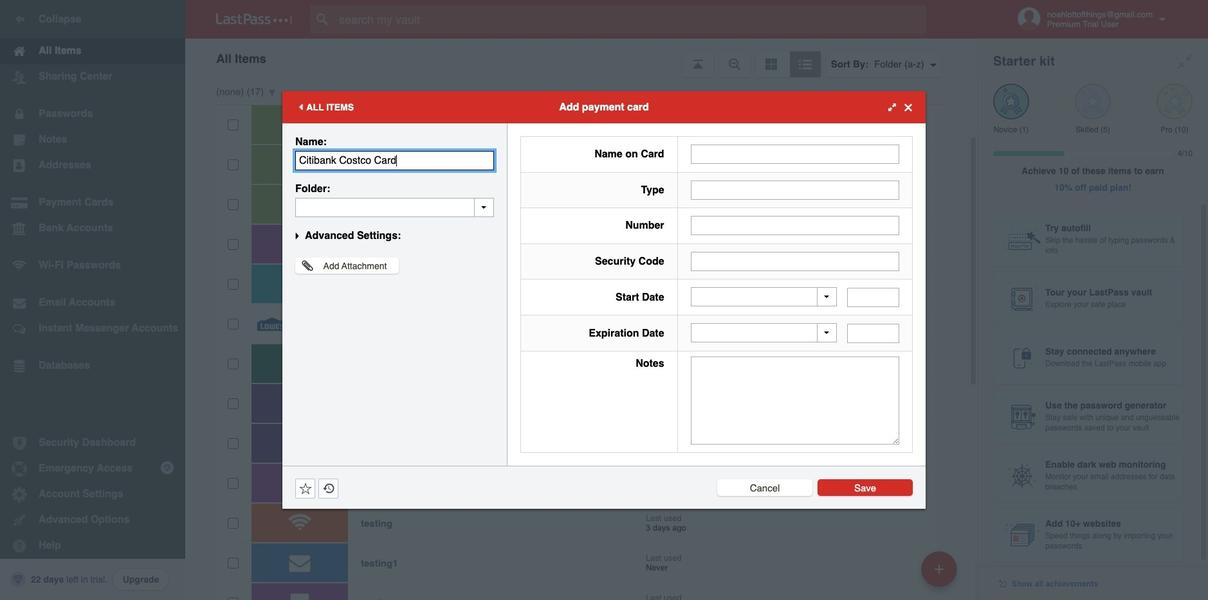 Task type: vqa. For each thing, say whether or not it's contained in the screenshot.
alert at the top of page
no



Task type: locate. For each thing, give the bounding box(es) containing it.
None text field
[[691, 145, 899, 164], [295, 151, 494, 170], [295, 198, 494, 217], [847, 324, 899, 343], [691, 145, 899, 164], [295, 151, 494, 170], [295, 198, 494, 217], [847, 324, 899, 343]]

new item navigation
[[917, 548, 965, 601]]

lastpass image
[[216, 14, 292, 25]]

dialog
[[282, 91, 926, 510]]

vault options navigation
[[185, 39, 978, 77]]

None text field
[[691, 181, 899, 200], [691, 216, 899, 236], [691, 252, 899, 271], [847, 288, 899, 307], [691, 357, 899, 445], [691, 181, 899, 200], [691, 216, 899, 236], [691, 252, 899, 271], [847, 288, 899, 307], [691, 357, 899, 445]]



Task type: describe. For each thing, give the bounding box(es) containing it.
main navigation navigation
[[0, 0, 185, 601]]

Search search field
[[310, 5, 951, 33]]

search my vault text field
[[310, 5, 951, 33]]

new item image
[[935, 565, 944, 574]]



